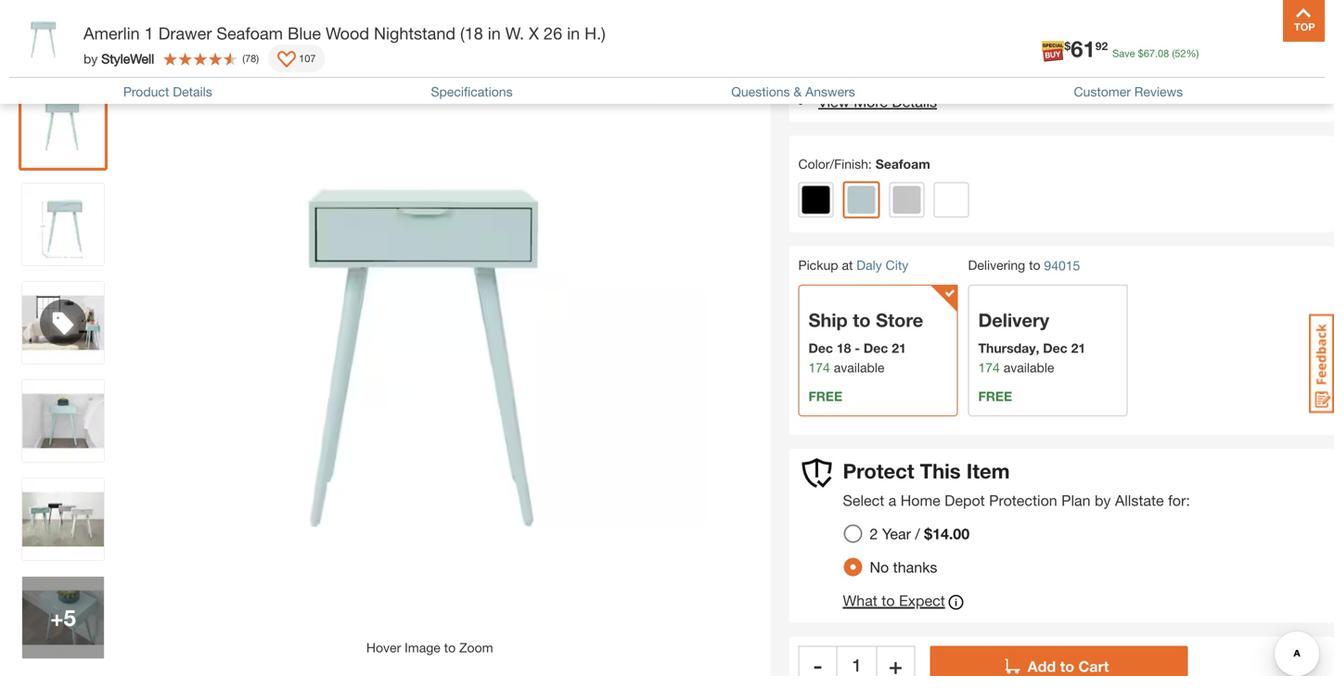 Task type: vqa. For each thing, say whether or not it's contained in the screenshot.
$ 53 70 at the right of page
no



Task type: describe. For each thing, give the bounding box(es) containing it.
century
[[849, 26, 899, 44]]

services button
[[1022, 22, 1081, 67]]

save
[[1113, 47, 1135, 59]]

store
[[876, 309, 923, 331]]

dimensions:
[[875, 71, 957, 88]]

home
[[901, 492, 941, 509]]

18 inside ship to store dec 18 - dec 21 174 available
[[837, 341, 851, 356]]

pickup at daly city
[[798, 258, 909, 273]]

:
[[868, 157, 872, 172]]

answers for questions & answers
[[806, 84, 855, 99]]

plan
[[1062, 492, 1091, 509]]

questions & answers (10)
[[155, 31, 304, 46]]

finished
[[1066, 48, 1117, 66]]

$14.00
[[924, 525, 970, 543]]

8 link
[[1268, 18, 1312, 67]]

for:
[[1168, 492, 1190, 509]]

save $ 67 . 08 ( 52 %)
[[1113, 47, 1199, 59]]

display image
[[278, 51, 296, 70]]

delivery
[[978, 309, 1050, 331]]

protect this item select a home depot protection plan by allstate for:
[[843, 459, 1190, 509]]

zoom
[[459, 640, 493, 656]]

08
[[1158, 47, 1169, 59]]

available inside the delivery thursday, dec 21 174 available
[[1004, 360, 1055, 375]]

diy
[[1121, 49, 1145, 66]]

2 horizontal spatial x
[[1107, 71, 1116, 88]]

select
[[843, 492, 885, 509]]

0 horizontal spatial x
[[529, 23, 539, 43]]

0 vertical spatial by
[[84, 51, 98, 66]]

)
[[256, 52, 259, 64]]

by stylewell
[[84, 51, 154, 66]]

174 inside the delivery thursday, dec 21 174 available
[[978, 360, 1000, 375]]

expect
[[899, 592, 945, 610]]

nightstand
[[1078, 26, 1148, 44]]

mid-
[[818, 26, 849, 44]]

hover image to zoom button
[[151, 82, 708, 658]]

0 horizontal spatial (
[[242, 52, 245, 64]]

color/finish
[[798, 157, 868, 172]]

protect
[[843, 459, 914, 483]]

1 vertical spatial city
[[886, 258, 909, 273]]

questions & answers
[[731, 84, 855, 99]]

5
[[64, 605, 76, 631]]

specifications
[[431, 84, 513, 99]]

/
[[915, 525, 920, 543]]

52
[[1175, 47, 1186, 59]]

2
[[870, 525, 878, 543]]

0 vertical spatial daly
[[119, 36, 148, 53]]

2 dec from the left
[[864, 341, 888, 356]]

wood
[[326, 23, 369, 43]]

%)
[[1186, 47, 1199, 59]]

image
[[405, 640, 441, 656]]

94015 inside button
[[292, 36, 334, 53]]

& for questions & answers (10)
[[218, 31, 226, 46]]

seafoam stylewell nightstands bs1807221 sea 66.4 image
[[22, 577, 104, 659]]

thanks
[[893, 559, 938, 576]]

seafoam stylewell nightstands bs1807221 sea 40.2 image
[[22, 380, 104, 462]]

2 vertical spatial seafoam
[[876, 157, 931, 172]]

( 78 )
[[242, 52, 259, 64]]

product image image
[[14, 9, 74, 70]]

+
[[50, 605, 64, 631]]

diy button
[[1103, 22, 1163, 67]]

allstate
[[1115, 492, 1164, 509]]

h.)
[[585, 23, 606, 43]]

item
[[967, 459, 1010, 483]]

view
[[818, 93, 850, 111]]

answers for questions & answers (10)
[[230, 31, 279, 46]]

option group containing 2 year /
[[836, 517, 985, 584]]

stylewell
[[101, 51, 154, 66]]

w. inside mid-century modern wooden 1 drawer nightstand seafoam finish, modern drawer pulls finished to match product dimensions: 18 in w. x 11.81 in d. x 26 in h. view more details
[[997, 71, 1014, 88]]

match
[[1139, 48, 1180, 66]]

mid-century modern wooden 1 drawer nightstand seafoam finish, modern drawer pulls finished to match product dimensions: 18 in w. x 11.81 in d. x 26 in h. view more details
[[818, 26, 1180, 111]]

+ 5
[[50, 605, 76, 631]]

$ 61 92
[[1065, 35, 1108, 62]]

this
[[920, 459, 961, 483]]

0 horizontal spatial product
[[123, 84, 169, 99]]

1 horizontal spatial (
[[1172, 47, 1175, 59]]

view more details link
[[818, 93, 937, 111]]

(78) button
[[11, 24, 133, 54]]

0 horizontal spatial city
[[152, 36, 178, 53]]

0 vertical spatial modern
[[903, 26, 954, 44]]

hover
[[366, 640, 401, 656]]

-
[[855, 341, 860, 356]]

free for thursday,
[[978, 389, 1012, 404]]

21 inside the delivery thursday, dec 21 174 available
[[1071, 341, 1086, 356]]

more
[[854, 93, 888, 111]]

pickup
[[798, 258, 838, 273]]

in down "wooden"
[[981, 71, 993, 88]]

in left d.
[[1073, 71, 1084, 88]]

61
[[1071, 35, 1096, 62]]

services
[[1023, 49, 1080, 66]]

8
[[1294, 20, 1300, 33]]

pulls
[[1030, 48, 1061, 66]]

customer reviews
[[1074, 84, 1183, 99]]

1 vertical spatial modern
[[925, 48, 976, 66]]

92
[[1096, 39, 1108, 52]]

ship to store dec 18 - dec 21 174 available
[[809, 309, 923, 375]]

94015 button
[[270, 35, 334, 54]]

thursday,
[[978, 341, 1040, 356]]

(78) link
[[11, 24, 148, 54]]

0 vertical spatial seafoam
[[217, 23, 283, 43]]

charcoal black image
[[802, 186, 830, 214]]

add to cart
[[1028, 658, 1109, 676]]

customer
[[1074, 84, 1131, 99]]

a
[[889, 492, 897, 509]]

to for 94015
[[1029, 258, 1041, 273]]

daly city 10pm
[[119, 36, 225, 53]]

4.5 stars image
[[19, 32, 100, 46]]

color/finish : seafoam
[[798, 157, 931, 172]]



Task type: locate. For each thing, give the bounding box(es) containing it.
details down dimensions:
[[892, 93, 937, 111]]

product down stylewell
[[123, 84, 169, 99]]

& for questions & answers
[[794, 84, 802, 99]]

by down amerlin
[[84, 51, 98, 66]]

depot
[[945, 492, 985, 509]]

questions & answers button
[[731, 84, 855, 99], [731, 84, 855, 99]]

to up - at the right of page
[[853, 309, 871, 331]]

dec inside the delivery thursday, dec 21 174 available
[[1043, 341, 1068, 356]]

0 horizontal spatial free
[[809, 389, 843, 404]]

1 vertical spatial drawer
[[980, 48, 1026, 66]]

free for to
[[809, 389, 843, 404]]

year
[[882, 525, 911, 543]]

seafoam image
[[848, 186, 875, 214]]

( right "08"
[[1172, 47, 1175, 59]]

0 vertical spatial answers
[[230, 31, 279, 46]]

by right the plan
[[1095, 492, 1111, 509]]

& right drawer
[[218, 31, 226, 46]]

shadow gray image
[[893, 186, 921, 214]]

to inside mid-century modern wooden 1 drawer nightstand seafoam finish, modern drawer pulls finished to match product dimensions: 18 in w. x 11.81 in d. x 26 in h. view more details
[[1121, 48, 1135, 66]]

to left the 67
[[1121, 48, 1135, 66]]

feedback link image
[[1309, 314, 1334, 414]]

0 horizontal spatial 94015
[[292, 36, 334, 53]]

city right "at"
[[886, 258, 909, 273]]

to inside the delivering to 94015
[[1029, 258, 1041, 273]]

seafoam right :
[[876, 157, 931, 172]]

1 right "wooden"
[[1016, 26, 1024, 44]]

0 vertical spatial w.
[[505, 23, 524, 43]]

18 inside mid-century modern wooden 1 drawer nightstand seafoam finish, modern drawer pulls finished to match product dimensions: 18 in w. x 11.81 in d. x 26 in h. view more details
[[961, 71, 977, 88]]

11.81
[[1031, 71, 1068, 88]]

add to cart button
[[930, 646, 1188, 676]]

seafoam down mid-
[[818, 48, 878, 66]]

0 horizontal spatial drawer
[[980, 48, 1026, 66]]

what to expect button
[[843, 592, 964, 614]]

None field
[[837, 646, 876, 676]]

0 vertical spatial drawer
[[1028, 26, 1074, 44]]

1 dec from the left
[[809, 341, 833, 356]]

to inside button
[[882, 592, 895, 610]]

product
[[818, 71, 871, 88], [123, 84, 169, 99]]

2 free from the left
[[978, 389, 1012, 404]]

.
[[1155, 47, 1158, 59]]

3 dec from the left
[[1043, 341, 1068, 356]]

0 horizontal spatial details
[[173, 84, 212, 99]]

174
[[809, 360, 830, 375], [978, 360, 1000, 375]]

1 horizontal spatial daly
[[857, 258, 882, 273]]

1 horizontal spatial $
[[1138, 47, 1144, 59]]

(78)
[[108, 33, 126, 46]]

cart
[[1079, 658, 1109, 676]]

21 down store
[[892, 341, 906, 356]]

product details
[[123, 84, 212, 99]]

0 vertical spatial 26
[[544, 23, 562, 43]]

delivering to 94015
[[968, 258, 1080, 273]]

1 horizontal spatial 174
[[978, 360, 1000, 375]]

w. right (18
[[505, 23, 524, 43]]

product up view
[[818, 71, 871, 88]]

reviews
[[1135, 84, 1183, 99]]

0 horizontal spatial dec
[[809, 341, 833, 356]]

18
[[961, 71, 977, 88], [837, 341, 851, 356]]

daly
[[119, 36, 148, 53], [857, 258, 882, 273]]

0 vertical spatial &
[[218, 31, 226, 46]]

0 horizontal spatial by
[[84, 51, 98, 66]]

0 vertical spatial city
[[152, 36, 178, 53]]

$ right 'pulls'
[[1065, 39, 1071, 52]]

0 horizontal spatial 174
[[809, 360, 830, 375]]

26 down diy
[[1120, 71, 1137, 88]]

1 horizontal spatial by
[[1095, 492, 1111, 509]]

the home depot logo image
[[15, 15, 74, 74]]

94015 inside the delivering to 94015
[[1044, 258, 1080, 273]]

1 vertical spatial 94015
[[1044, 258, 1080, 273]]

10pm
[[186, 36, 225, 53]]

amerlin
[[84, 23, 140, 43]]

What can we help you find today? search field
[[368, 25, 876, 64]]

dec right - at the right of page
[[864, 341, 888, 356]]

& left view
[[794, 84, 802, 99]]

available down - at the right of page
[[834, 360, 885, 375]]

w.
[[505, 23, 524, 43], [997, 71, 1014, 88]]

free
[[809, 389, 843, 404], [978, 389, 1012, 404]]

hover image to zoom
[[366, 640, 493, 656]]

1 vertical spatial seafoam
[[818, 48, 878, 66]]

1 horizontal spatial details
[[892, 93, 937, 111]]

174 inside ship to store dec 18 - dec 21 174 available
[[809, 360, 830, 375]]

0 horizontal spatial 26
[[544, 23, 562, 43]]

by
[[84, 51, 98, 66], [1095, 492, 1111, 509]]

1 horizontal spatial answers
[[806, 84, 855, 99]]

1 free from the left
[[809, 389, 843, 404]]

1 horizontal spatial dec
[[864, 341, 888, 356]]

w. left 11.81
[[997, 71, 1014, 88]]

drawer up services
[[1028, 26, 1074, 44]]

details down "10pm"
[[173, 84, 212, 99]]

wooden
[[958, 26, 1012, 44]]

1
[[144, 23, 154, 43], [1016, 26, 1024, 44]]

0 horizontal spatial 1
[[144, 23, 154, 43]]

$ inside $ 61 92
[[1065, 39, 1071, 52]]

0 horizontal spatial daly
[[119, 36, 148, 53]]

107 button
[[268, 45, 325, 72]]

to right add
[[1060, 658, 1075, 676]]

0 horizontal spatial answers
[[230, 31, 279, 46]]

seafoam stylewell nightstands bs1807221 sea e1.1 image
[[22, 184, 104, 265]]

protection
[[989, 492, 1057, 509]]

1 horizontal spatial city
[[886, 258, 909, 273]]

1 vertical spatial answers
[[806, 84, 855, 99]]

no
[[870, 559, 889, 576]]

seafoam up '( 78 )'
[[217, 23, 283, 43]]

city left "10pm"
[[152, 36, 178, 53]]

94015 link
[[1044, 256, 1080, 276]]

2 21 from the left
[[1071, 341, 1086, 356]]

1 vertical spatial 26
[[1120, 71, 1137, 88]]

daly city button
[[857, 258, 909, 273]]

seafoam stylewell nightstands bs1807221 sea 44 hotspot.0 image
[[22, 282, 104, 364]]

available inside ship to store dec 18 - dec 21 174 available
[[834, 360, 885, 375]]

customer reviews button
[[1074, 84, 1183, 99], [1074, 84, 1183, 99]]

drawer
[[1028, 26, 1074, 44], [980, 48, 1026, 66]]

ship
[[809, 309, 848, 331]]

modern down "wooden"
[[925, 48, 976, 66]]

1 horizontal spatial w.
[[997, 71, 1014, 88]]

18 left - at the right of page
[[837, 341, 851, 356]]

1 horizontal spatial 94015
[[1044, 258, 1080, 273]]

0 horizontal spatial &
[[218, 31, 226, 46]]

finish,
[[882, 48, 921, 66]]

26 left h.)
[[544, 23, 562, 43]]

1 horizontal spatial x
[[1018, 71, 1027, 88]]

details inside mid-century modern wooden 1 drawer nightstand seafoam finish, modern drawer pulls finished to match product dimensions: 18 in w. x 11.81 in d. x 26 in h. view more details
[[892, 93, 937, 111]]

1 horizontal spatial available
[[1004, 360, 1055, 375]]

1 horizontal spatial drawer
[[1028, 26, 1074, 44]]

1 horizontal spatial &
[[794, 84, 802, 99]]

21 inside ship to store dec 18 - dec 21 174 available
[[892, 341, 906, 356]]

modern up finish,
[[903, 26, 954, 44]]

d.
[[1088, 71, 1103, 88]]

1 inside mid-century modern wooden 1 drawer nightstand seafoam finish, modern drawer pulls finished to match product dimensions: 18 in w. x 11.81 in d. x 26 in h. view more details
[[1016, 26, 1024, 44]]

in right (18
[[488, 23, 501, 43]]

questions for questions & answers (10)
[[155, 31, 214, 46]]

18 down "wooden"
[[961, 71, 977, 88]]

seafoam stylewell nightstands bs1807221 sea a0.3 image
[[22, 479, 104, 560]]

in left h.
[[1141, 71, 1152, 88]]

seafoam stylewell nightstands bs1807221 sea 64.0 image
[[22, 85, 104, 167]]

2 174 from the left
[[978, 360, 1000, 375]]

0 vertical spatial 94015
[[292, 36, 334, 53]]

to for cart
[[1060, 658, 1075, 676]]

174 down ship
[[809, 360, 830, 375]]

city
[[152, 36, 178, 53], [886, 258, 909, 273]]

2 horizontal spatial dec
[[1043, 341, 1068, 356]]

answers up )
[[230, 31, 279, 46]]

at
[[842, 258, 853, 273]]

to for store
[[853, 309, 871, 331]]

questions for questions & answers
[[731, 84, 790, 99]]

to left 94015 link
[[1029, 258, 1041, 273]]

free down ship to store dec 18 - dec 21 174 available
[[809, 389, 843, 404]]

to right what
[[882, 592, 895, 610]]

1 horizontal spatial free
[[978, 389, 1012, 404]]

1 vertical spatial by
[[1095, 492, 1111, 509]]

product inside mid-century modern wooden 1 drawer nightstand seafoam finish, modern drawer pulls finished to match product dimensions: 18 in w. x 11.81 in d. x 26 in h. view more details
[[818, 71, 871, 88]]

0 horizontal spatial w.
[[505, 23, 524, 43]]

dec right 'thursday,'
[[1043, 341, 1068, 356]]

1 21 from the left
[[892, 341, 906, 356]]

drawer down "wooden"
[[980, 48, 1026, 66]]

to for expect
[[882, 592, 895, 610]]

1 horizontal spatial product
[[818, 71, 871, 88]]

available
[[834, 360, 885, 375], [1004, 360, 1055, 375]]

free down 'thursday,'
[[978, 389, 1012, 404]]

0 horizontal spatial questions
[[155, 31, 214, 46]]

0 vertical spatial 18
[[961, 71, 977, 88]]

seafoam inside mid-century modern wooden 1 drawer nightstand seafoam finish, modern drawer pulls finished to match product dimensions: 18 in w. x 11.81 in d. x 26 in h. view more details
[[818, 48, 878, 66]]

1 vertical spatial 18
[[837, 341, 851, 356]]

67
[[1144, 47, 1155, 59]]

by inside protect this item select a home depot protection plan by allstate for:
[[1095, 492, 1111, 509]]

$
[[1065, 39, 1071, 52], [1138, 47, 1144, 59]]

0 horizontal spatial $
[[1065, 39, 1071, 52]]

1 horizontal spatial 1
[[1016, 26, 1024, 44]]

1 vertical spatial &
[[794, 84, 802, 99]]

available down 'thursday,'
[[1004, 360, 1055, 375]]

x left h.)
[[529, 23, 539, 43]]

add
[[1028, 658, 1056, 676]]

option group
[[836, 517, 985, 584]]

107
[[299, 52, 316, 64]]

to left zoom
[[444, 640, 456, 656]]

1 vertical spatial daly
[[857, 258, 882, 273]]

26
[[544, 23, 562, 43], [1120, 71, 1137, 88]]

(18
[[460, 23, 483, 43]]

21 right 'thursday,'
[[1071, 341, 1086, 356]]

0 horizontal spatial 18
[[837, 341, 851, 356]]

&
[[218, 31, 226, 46], [794, 84, 802, 99]]

1 vertical spatial questions
[[731, 84, 790, 99]]

modern
[[903, 26, 954, 44], [925, 48, 976, 66]]

questions up product details
[[155, 31, 214, 46]]

specifications button
[[431, 84, 513, 99], [431, 84, 513, 99]]

1 horizontal spatial 21
[[1071, 341, 1086, 356]]

1 horizontal spatial questions
[[731, 84, 790, 99]]

x right d.
[[1107, 71, 1116, 88]]

in left h.)
[[567, 23, 580, 43]]

x
[[529, 23, 539, 43], [1018, 71, 1027, 88], [1107, 71, 1116, 88]]

x left 11.81
[[1018, 71, 1027, 88]]

$ left .
[[1138, 47, 1144, 59]]

amerlin 1 drawer seafoam blue wood nightstand (18 in w. x 26 in h.)
[[84, 23, 606, 43]]

delivery thursday, dec 21 174 available
[[978, 309, 1086, 375]]

0 vertical spatial questions
[[155, 31, 214, 46]]

1 174 from the left
[[809, 360, 830, 375]]

drawer
[[158, 23, 212, 43]]

1 horizontal spatial 18
[[961, 71, 977, 88]]

to
[[1121, 48, 1135, 66], [1029, 258, 1041, 273], [853, 309, 871, 331], [882, 592, 895, 610], [444, 640, 456, 656], [1060, 658, 1075, 676]]

2 available from the left
[[1004, 360, 1055, 375]]

seafoam
[[217, 23, 283, 43], [818, 48, 878, 66], [876, 157, 931, 172]]

to inside ship to store dec 18 - dec 21 174 available
[[853, 309, 871, 331]]

questions left view
[[731, 84, 790, 99]]

dec down ship
[[809, 341, 833, 356]]

26 inside mid-century modern wooden 1 drawer nightstand seafoam finish, modern drawer pulls finished to match product dimensions: 18 in w. x 11.81 in d. x 26 in h. view more details
[[1120, 71, 1137, 88]]

1 horizontal spatial 26
[[1120, 71, 1137, 88]]

( left )
[[242, 52, 245, 64]]

product details button
[[123, 84, 212, 99], [123, 84, 212, 99]]

nightstand
[[374, 23, 456, 43]]

h.
[[1156, 71, 1171, 88]]

0 horizontal spatial available
[[834, 360, 885, 375]]

1 vertical spatial w.
[[997, 71, 1014, 88]]

(10)
[[283, 31, 304, 46]]

1 available from the left
[[834, 360, 885, 375]]

answers down mid-
[[806, 84, 855, 99]]

0 horizontal spatial 21
[[892, 341, 906, 356]]

1 right (78)
[[144, 23, 154, 43]]

questions
[[155, 31, 214, 46], [731, 84, 790, 99]]

78
[[245, 52, 256, 64]]

174 down 'thursday,'
[[978, 360, 1000, 375]]

blue
[[288, 23, 321, 43]]



